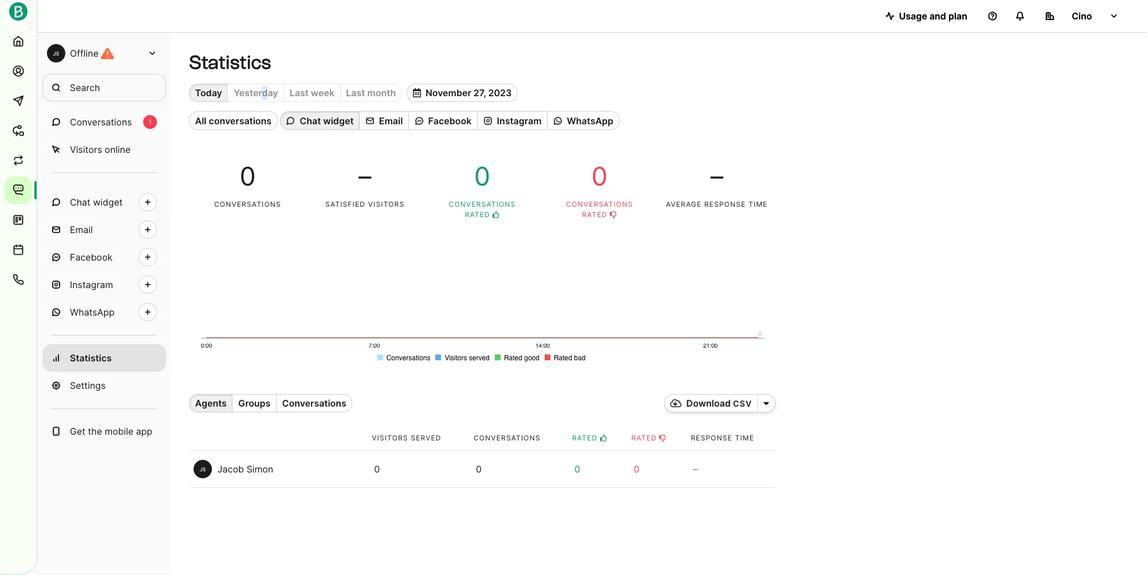 Task type: vqa. For each thing, say whether or not it's contained in the screenshot.
Chat widget in the button
yes



Task type: describe. For each thing, give the bounding box(es) containing it.
– for response
[[711, 161, 724, 192]]

average
[[666, 200, 702, 209]]

facebook inside button
[[428, 115, 472, 126]]

good image
[[600, 435, 607, 442]]

usage and plan
[[899, 10, 968, 22]]

served
[[411, 434, 442, 443]]

download csv
[[687, 398, 752, 409]]

1
[[149, 117, 152, 126]]

groups button
[[232, 394, 276, 413]]

0 horizontal spatial email
[[70, 224, 93, 235]]

2023
[[488, 87, 512, 99]]

usage and plan button
[[876, 5, 977, 28]]

email inside button
[[379, 115, 403, 126]]

conversations button
[[276, 394, 353, 413]]

0 horizontal spatial bad image
[[610, 211, 617, 218]]

all conversations
[[195, 115, 272, 126]]

november 27, 2023
[[426, 87, 512, 99]]

0 vertical spatial statistics
[[189, 52, 271, 73]]

visitors online link
[[42, 136, 166, 163]]

plan
[[949, 10, 968, 22]]

widget inside the 'chat widget' link
[[93, 197, 123, 208]]

visitors for visitors online
[[70, 144, 102, 155]]

app
[[136, 426, 152, 437]]

search link
[[42, 74, 166, 101]]

0 horizontal spatial statistics
[[70, 352, 112, 364]]

1 horizontal spatial –
[[693, 464, 698, 475]]

chat widget link
[[42, 189, 166, 216]]

chat inside button
[[300, 115, 321, 126]]

usage
[[899, 10, 928, 22]]

visitors served
[[372, 434, 442, 443]]

satisfied
[[326, 200, 366, 209]]

0 vertical spatial time
[[749, 200, 768, 209]]

response
[[705, 200, 746, 209]]

response
[[691, 434, 733, 443]]

instagram inside 'link'
[[70, 279, 113, 291]]

whatsapp link
[[42, 299, 166, 326]]

whatsapp button
[[547, 111, 620, 130]]

2 horizontal spatial conversations
[[474, 434, 541, 443]]

simon
[[247, 464, 273, 475]]

satisfied visitors
[[326, 200, 405, 209]]

widget inside chat widget button
[[323, 115, 354, 126]]

0 horizontal spatial facebook
[[70, 252, 113, 263]]

– for visitors
[[359, 161, 372, 192]]

get the mobile app link
[[42, 418, 166, 445]]

visitors online
[[70, 144, 131, 155]]

1 vertical spatial time
[[735, 434, 755, 443]]

0 horizontal spatial conversations
[[70, 116, 132, 128]]

offline
[[70, 48, 99, 59]]



Task type: locate. For each thing, give the bounding box(es) containing it.
1 horizontal spatial whatsapp
[[567, 115, 614, 126]]

1 horizontal spatial chat
[[300, 115, 321, 126]]

0 vertical spatial instagram
[[497, 115, 542, 126]]

time right the response
[[749, 200, 768, 209]]

–
[[359, 161, 372, 192], [711, 161, 724, 192], [693, 464, 698, 475]]

conversations
[[70, 116, 132, 128], [282, 398, 347, 409], [474, 434, 541, 443]]

chat widget left email button
[[300, 115, 354, 126]]

facebook button
[[408, 111, 477, 130]]

js for jacob simon
[[200, 466, 206, 473]]

2 vertical spatial conversations
[[474, 434, 541, 443]]

1 vertical spatial facebook
[[70, 252, 113, 263]]

1 vertical spatial email
[[70, 224, 93, 235]]

chat widget up email link
[[70, 197, 123, 208]]

0 horizontal spatial visitors
[[70, 144, 102, 155]]

email button
[[359, 111, 408, 130]]

chat widget button
[[280, 111, 359, 130]]

1 vertical spatial statistics
[[70, 352, 112, 364]]

chat
[[300, 115, 321, 126], [70, 197, 90, 208]]

27,
[[474, 87, 486, 99]]

0 horizontal spatial instagram
[[70, 279, 113, 291]]

instagram inside button
[[497, 115, 542, 126]]

0 vertical spatial js
[[53, 50, 59, 56]]

facebook down email link
[[70, 252, 113, 263]]

1 vertical spatial conversations
[[282, 398, 347, 409]]

0 vertical spatial whatsapp
[[567, 115, 614, 126]]

today button
[[189, 84, 228, 102]]

0 horizontal spatial conversations rated
[[449, 200, 516, 219]]

visitors for visitors served
[[372, 434, 408, 443]]

visitors left online
[[70, 144, 102, 155]]

email link
[[42, 216, 166, 244]]

statistics up settings
[[70, 352, 112, 364]]

conversations inside button
[[282, 398, 347, 409]]

0 vertical spatial widget
[[323, 115, 354, 126]]

solo image
[[764, 399, 770, 408]]

1 vertical spatial widget
[[93, 197, 123, 208]]

facebook link
[[42, 244, 166, 271]]

jacob
[[218, 464, 244, 475]]

good image
[[493, 211, 500, 218]]

chat widget inside button
[[300, 115, 354, 126]]

conversations rated for good image
[[449, 200, 516, 219]]

conversations rated for left bad icon
[[566, 200, 633, 219]]

email up facebook link
[[70, 224, 93, 235]]

0 vertical spatial email
[[379, 115, 403, 126]]

statistics
[[189, 52, 271, 73], [70, 352, 112, 364]]

all conversations button
[[189, 111, 278, 130]]

js
[[53, 50, 59, 56], [200, 466, 206, 473]]

rated
[[465, 210, 490, 219], [582, 210, 608, 219], [572, 434, 598, 443], [632, 434, 657, 443]]

bad image
[[610, 211, 617, 218], [660, 435, 667, 442]]

1 horizontal spatial js
[[200, 466, 206, 473]]

js left offline
[[53, 50, 59, 56]]

widget
[[323, 115, 354, 126], [93, 197, 123, 208]]

get
[[70, 426, 85, 437]]

– down response
[[693, 464, 698, 475]]

0 horizontal spatial whatsapp
[[70, 307, 115, 318]]

0 horizontal spatial –
[[359, 161, 372, 192]]

whatsapp inside button
[[567, 115, 614, 126]]

js for offline
[[53, 50, 59, 56]]

1 conversations rated from the left
[[449, 200, 516, 219]]

1 vertical spatial chat widget
[[70, 197, 123, 208]]

0 vertical spatial bad image
[[610, 211, 617, 218]]

instagram down 2023
[[497, 115, 542, 126]]

time right response
[[735, 434, 755, 443]]

get the mobile app
[[70, 426, 152, 437]]

2 horizontal spatial –
[[711, 161, 724, 192]]

0 horizontal spatial js
[[53, 50, 59, 56]]

cino
[[1072, 10, 1093, 22]]

1 horizontal spatial chat widget
[[300, 115, 354, 126]]

0 horizontal spatial chat widget
[[70, 197, 123, 208]]

1 vertical spatial visitors
[[372, 434, 408, 443]]

agents button
[[189, 394, 232, 413]]

statistics up today
[[189, 52, 271, 73]]

search
[[70, 82, 100, 93]]

0 vertical spatial chat
[[300, 115, 321, 126]]

all
[[195, 115, 207, 126]]

instagram
[[497, 115, 542, 126], [70, 279, 113, 291]]

conversations
[[209, 115, 272, 126], [214, 200, 281, 209], [449, 200, 516, 209], [566, 200, 633, 209]]

chat widget
[[300, 115, 354, 126], [70, 197, 123, 208]]

visitors
[[368, 200, 405, 209]]

jacob simon
[[218, 464, 273, 475]]

1 vertical spatial instagram
[[70, 279, 113, 291]]

1 vertical spatial chat
[[70, 197, 90, 208]]

0 vertical spatial chat widget
[[300, 115, 354, 126]]

1 vertical spatial js
[[200, 466, 206, 473]]

response time
[[691, 434, 755, 443]]

the
[[88, 426, 102, 437]]

2 conversations rated from the left
[[566, 200, 633, 219]]

1 horizontal spatial facebook
[[428, 115, 472, 126]]

time
[[749, 200, 768, 209], [735, 434, 755, 443]]

and
[[930, 10, 947, 22]]

november 27, 2023 button
[[407, 84, 518, 102]]

0 vertical spatial facebook
[[428, 115, 472, 126]]

average response time
[[666, 200, 768, 209]]

0 horizontal spatial widget
[[93, 197, 123, 208]]

groups
[[238, 398, 271, 409]]

visitors left served at the bottom
[[372, 434, 408, 443]]

– up satisfied visitors
[[359, 161, 372, 192]]

0 horizontal spatial chat
[[70, 197, 90, 208]]

0 vertical spatial conversations
[[70, 116, 132, 128]]

1 vertical spatial whatsapp
[[70, 307, 115, 318]]

widget left email button
[[323, 115, 354, 126]]

0 vertical spatial visitors
[[70, 144, 102, 155]]

1 horizontal spatial visitors
[[372, 434, 408, 443]]

1 horizontal spatial instagram
[[497, 115, 542, 126]]

1 horizontal spatial bad image
[[660, 435, 667, 442]]

– up average response time
[[711, 161, 724, 192]]

statistics link
[[42, 344, 166, 372]]

instagram link
[[42, 271, 166, 299]]

november
[[426, 87, 471, 99]]

facebook down november
[[428, 115, 472, 126]]

visitors inside 'link'
[[70, 144, 102, 155]]

0
[[240, 161, 256, 192], [474, 161, 490, 192], [592, 161, 608, 192], [374, 464, 380, 475], [476, 464, 482, 475], [575, 464, 580, 475], [634, 464, 640, 475]]

email
[[379, 115, 403, 126], [70, 224, 93, 235]]

widget up email link
[[93, 197, 123, 208]]

visitors
[[70, 144, 102, 155], [372, 434, 408, 443]]

agents
[[195, 398, 227, 409]]

conversations inside button
[[209, 115, 272, 126]]

instagram down facebook link
[[70, 279, 113, 291]]

1 vertical spatial bad image
[[660, 435, 667, 442]]

1 horizontal spatial statistics
[[189, 52, 271, 73]]

facebook
[[428, 115, 472, 126], [70, 252, 113, 263]]

1 horizontal spatial conversations rated
[[566, 200, 633, 219]]

cino button
[[1037, 5, 1128, 28]]

1 horizontal spatial email
[[379, 115, 403, 126]]

instagram button
[[477, 111, 547, 130]]

conversations rated
[[449, 200, 516, 219], [566, 200, 633, 219]]

csv
[[733, 399, 752, 409]]

1 horizontal spatial conversations
[[282, 398, 347, 409]]

whatsapp
[[567, 115, 614, 126], [70, 307, 115, 318]]

email left the facebook button
[[379, 115, 403, 126]]

mobile
[[105, 426, 134, 437]]

today
[[195, 87, 222, 99]]

settings link
[[42, 372, 166, 399]]

js left jacob
[[200, 466, 206, 473]]

1 horizontal spatial widget
[[323, 115, 354, 126]]

download
[[687, 398, 731, 409]]

online
[[105, 144, 131, 155]]

settings
[[70, 380, 106, 391]]



